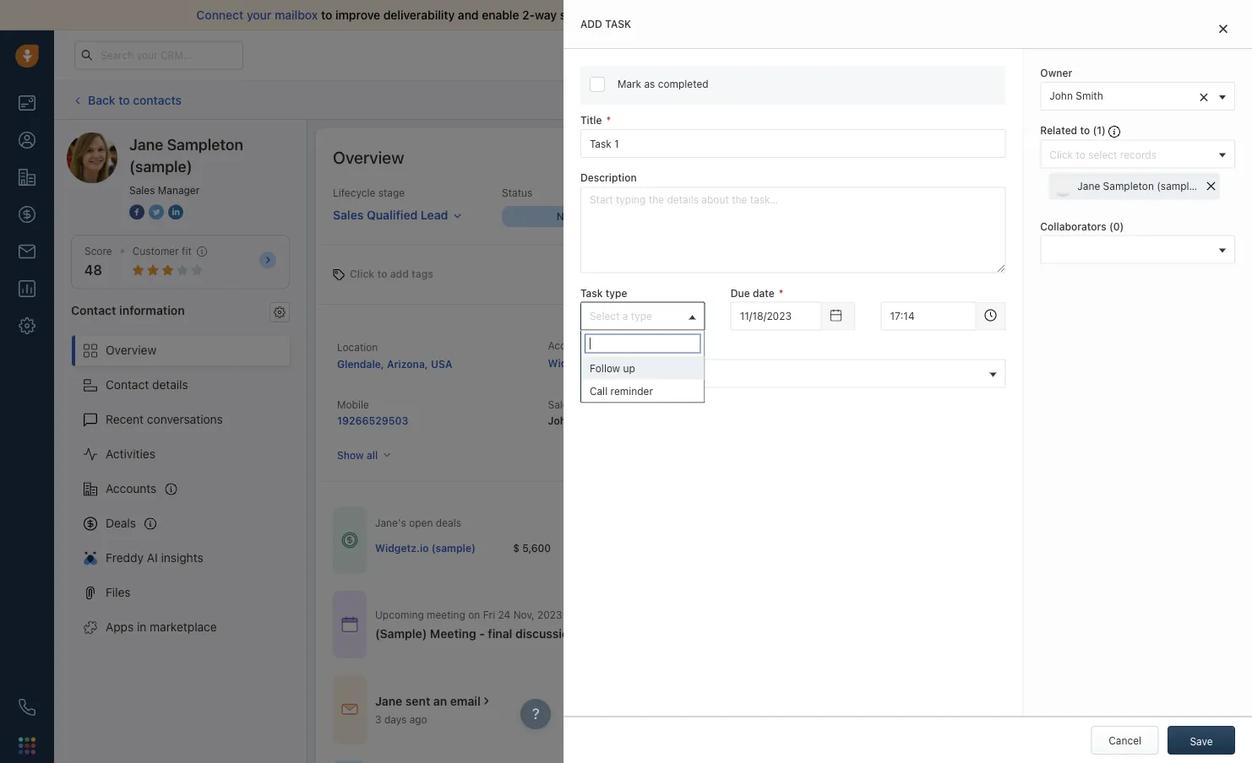 Task type: vqa. For each thing, say whether or not it's contained in the screenshot.
15
no



Task type: describe. For each thing, give the bounding box(es) containing it.
mailbox
[[275, 8, 318, 22]]

about
[[579, 627, 612, 641]]

0 vertical spatial )
[[1102, 125, 1106, 137]]

due date
[[731, 287, 775, 299]]

explore plans link
[[924, 45, 1008, 65]]

1 vertical spatial widgetz.io
[[375, 543, 429, 555]]

jane inside scheduled a meeting later with jane to discuss the requirements
[[1130, 354, 1152, 365]]

deal
[[637, 627, 661, 641]]

later
[[1082, 354, 1104, 365]]

follow up
[[590, 362, 635, 374]]

connect your mailbox to improve deliverability and enable 2-way sync of email conversations.
[[196, 8, 718, 22]]

accounts for accounts
[[106, 482, 157, 496]]

container_wx8msf4aqz5i3rn1 image for (sample) meeting - final discussion about the deal
[[341, 617, 358, 633]]

mark
[[618, 78, 641, 90]]

janesampleton@gmail.com link
[[759, 355, 893, 372]]

your
[[247, 8, 272, 22]]

0 horizontal spatial sampleton
[[167, 135, 243, 153]]

customer
[[132, 245, 179, 257]]

stage
[[378, 187, 405, 199]]

conversations.
[[637, 8, 718, 22]]

days for ends
[[880, 49, 901, 60]]

fri
[[483, 609, 495, 621]]

with
[[1107, 354, 1127, 365]]

type inside dropdown button
[[631, 310, 652, 322]]

the inside scheduled a meeting later with jane to discuss the requirements
[[1207, 354, 1222, 365]]

completed
[[658, 78, 709, 90]]

1 vertical spatial (
[[1109, 220, 1113, 232]]

customer fit
[[132, 245, 192, 257]]

requirements
[[979, 368, 1042, 380]]

task for task type
[[580, 287, 603, 299]]

sales activities
[[987, 94, 1058, 106]]

new
[[557, 211, 578, 223]]

freddy ai insights
[[106, 551, 203, 565]]

0 vertical spatial type
[[606, 287, 627, 299]]

an inside button
[[623, 368, 634, 379]]

0 vertical spatial jane sampleton (sample)
[[129, 135, 243, 175]]

recent
[[106, 413, 144, 427]]

48 button
[[85, 262, 102, 279]]

task button
[[815, 86, 871, 114]]

deals
[[106, 517, 136, 531]]

select for select an outcome
[[590, 368, 620, 379]]

select an outcome button
[[580, 360, 1006, 388]]

marketplace
[[150, 621, 217, 635]]

sent
[[406, 695, 430, 709]]

contact for contact details
[[106, 378, 149, 392]]

all
[[367, 450, 378, 461]]

fit
[[182, 245, 192, 257]]

qualified
[[367, 208, 418, 222]]

connect your mailbox link
[[196, 8, 321, 22]]

meeting inside upcoming meeting on fri 24 nov, 2023 from 10:00 to 11:00 (sample) meeting - final discussion about the deal
[[430, 627, 476, 641]]

0
[[1113, 220, 1120, 232]]

accounts widgetz.io (sample)
[[548, 340, 649, 369]]

your trial ends in 21 days
[[790, 49, 901, 60]]

smith inside sales owner john smith
[[575, 415, 604, 427]]

customize
[[1122, 151, 1172, 163]]

sales inside sales owner john smith
[[548, 399, 574, 411]]

discussion
[[515, 627, 576, 641]]

scheduled a meeting later with jane to discuss the requirements
[[979, 354, 1222, 380]]

conversations
[[147, 413, 223, 427]]

score
[[85, 245, 112, 257]]

follow up option
[[581, 357, 704, 380]]

improve
[[335, 8, 380, 22]]

10:00
[[590, 609, 617, 621]]

-- text field
[[731, 302, 822, 331]]

jane inside 'jane sent an email 3 days ago'
[[375, 695, 402, 709]]

on
[[468, 609, 480, 621]]

1 horizontal spatial widgetz.io (sample) link
[[548, 358, 649, 369]]

as
[[644, 78, 655, 90]]

sales for sales manager
[[129, 184, 155, 196]]

linkedin circled image
[[168, 203, 183, 221]]

to right mailbox
[[321, 8, 332, 22]]

mng settings image
[[274, 307, 286, 318]]

final
[[488, 627, 512, 641]]

×
[[1199, 86, 1209, 106]]

follow
[[590, 362, 620, 374]]

email button
[[564, 86, 624, 114]]

0 vertical spatial in
[[857, 49, 865, 60]]

call for call reminder
[[590, 385, 608, 397]]

nov,
[[513, 609, 535, 621]]

-
[[479, 627, 485, 641]]

meeting inside scheduled a meeting later with jane to discuss the requirements
[[1041, 354, 1080, 365]]

sales manager
[[129, 184, 200, 196]]

janesampleton@gmail.com
[[759, 358, 893, 369]]

facebook circled image
[[129, 203, 144, 221]]

freddy
[[106, 551, 144, 565]]

contacts
[[133, 93, 182, 107]]

click to add tags
[[350, 268, 433, 280]]

accounts for accounts widgetz.io (sample)
[[548, 340, 593, 352]]

lead
[[421, 208, 448, 222]]

lifecycle stage
[[333, 187, 405, 199]]

1 horizontal spatial john
[[979, 391, 1002, 403]]

widgetz.io (sample)
[[375, 543, 476, 555]]

from
[[565, 609, 587, 621]]

select a type button
[[580, 302, 705, 331]]

24
[[498, 609, 511, 621]]

ago
[[410, 714, 427, 726]]

show all
[[337, 450, 378, 461]]

0 vertical spatial (
[[1093, 125, 1097, 137]]

lifecycle
[[333, 187, 375, 199]]

container_wx8msf4aqz5i3rn1 image
[[341, 533, 358, 549]]

open
[[409, 518, 433, 530]]

glendale, arizona, usa link
[[337, 358, 452, 370]]

(sample) inside row
[[431, 543, 476, 555]]

select for select a type
[[590, 310, 620, 322]]

1 vertical spatial )
[[1120, 220, 1124, 232]]

your
[[790, 49, 811, 60]]

contact for contact information
[[71, 303, 116, 317]]

1 vertical spatial in
[[137, 621, 146, 635]]

phone image
[[19, 700, 35, 717]]

(sample) inside × "tab panel"
[[1157, 180, 1199, 192]]

sms
[[747, 94, 769, 106]]

sales for sales activities
[[987, 94, 1012, 106]]

john inside × "tab panel"
[[1050, 90, 1073, 102]]

48
[[85, 262, 102, 279]]

plans
[[972, 49, 999, 61]]

of
[[589, 8, 601, 22]]

date
[[753, 287, 775, 299]]

1
[[1097, 125, 1102, 137]]



Task type: locate. For each thing, give the bounding box(es) containing it.
sales down lifecycle
[[333, 208, 364, 222]]

meeting down "on"
[[430, 627, 476, 641]]

2023
[[537, 609, 562, 621]]

to
[[321, 8, 332, 22], [119, 93, 130, 107], [1080, 125, 1090, 137], [377, 268, 387, 280], [1155, 354, 1165, 365], [620, 609, 630, 621]]

sales left "activities"
[[987, 94, 1012, 106]]

to left 1
[[1080, 125, 1090, 137]]

select inside button
[[590, 368, 620, 379]]

1 vertical spatial meeting
[[430, 627, 476, 641]]

negotiation / lost button
[[985, 207, 1106, 227]]

1 horizontal spatial an
[[623, 368, 634, 379]]

1 vertical spatial call
[[590, 385, 608, 397]]

2 vertical spatial smith
[[575, 415, 604, 427]]

1 vertical spatial select
[[590, 368, 620, 379]]

container_wx8msf4aqz5i3rn1 image left upcoming
[[341, 617, 358, 633]]

back
[[88, 93, 115, 107]]

0 horizontal spatial in
[[137, 621, 146, 635]]

( right related
[[1093, 125, 1097, 137]]

widgetz.io (sample) link inside row
[[375, 541, 476, 556]]

mark as completed
[[618, 78, 709, 90]]

task for task
[[840, 94, 862, 106]]

2 vertical spatial john
[[548, 415, 572, 427]]

jane sampleton (sample) up manager
[[129, 135, 243, 175]]

0 vertical spatial meeting
[[905, 94, 944, 106]]

jane inside × "tab panel"
[[1078, 180, 1100, 192]]

meeting down explore
[[905, 94, 944, 106]]

mobile 19266529503
[[337, 399, 408, 427]]

phone element
[[10, 691, 44, 725]]

task type
[[580, 287, 627, 299]]

to inside upcoming meeting on fri 24 nov, 2023 from 10:00 to 11:00 (sample) meeting - final discussion about the deal
[[620, 609, 630, 621]]

× dialog
[[564, 0, 1252, 764]]

1 horizontal spatial a
[[1032, 354, 1038, 365]]

sync
[[560, 8, 586, 22]]

days for an
[[384, 714, 407, 726]]

a down task type
[[623, 310, 628, 322]]

container_wx8msf4aqz5i3rn1 image left 3
[[341, 702, 358, 719]]

smith up 1
[[1076, 90, 1103, 102]]

0 horizontal spatial john
[[548, 415, 572, 427]]

jane sampleton (sample) down the customize
[[1078, 180, 1199, 192]]

0 vertical spatial email
[[604, 8, 634, 22]]

Click to select records search field
[[1046, 146, 1213, 163]]

( right lost
[[1109, 220, 1113, 232]]

1 vertical spatial jane sampleton (sample)
[[1078, 180, 1199, 192]]

0 horizontal spatial smith
[[575, 415, 604, 427]]

tags
[[412, 268, 433, 280]]

0 vertical spatial sampleton
[[167, 135, 243, 153]]

an inside 'jane sent an email 3 days ago'
[[433, 695, 447, 709]]

meeting
[[1041, 354, 1080, 365], [427, 609, 465, 621]]

0 vertical spatial task
[[840, 94, 862, 106]]

0 vertical spatial john
[[1050, 90, 1073, 102]]

0 vertical spatial smith
[[1076, 90, 1103, 102]]

widgetz.io inside "accounts widgetz.io (sample)"
[[548, 358, 602, 369]]

row containing widgetz.io (sample)
[[375, 532, 924, 566]]

back to contacts link
[[71, 87, 183, 113]]

ai
[[147, 551, 158, 565]]

reminder
[[611, 385, 653, 397]]

to left 11:00
[[620, 609, 630, 621]]

1 horizontal spatial the
[[1207, 354, 1222, 365]]

0 horizontal spatial )
[[1102, 125, 1106, 137]]

list box inside × "tab panel"
[[581, 357, 704, 403]]

1 vertical spatial smith
[[1005, 391, 1033, 403]]

email inside 'jane sent an email 3 days ago'
[[450, 695, 481, 709]]

the left deal at the right
[[615, 627, 634, 641]]

1 horizontal spatial in
[[857, 49, 865, 60]]

1 horizontal spatial overview
[[333, 147, 404, 167]]

) up the click to select records search box on the right of page
[[1102, 125, 1106, 137]]

)
[[1102, 125, 1106, 137], [1120, 220, 1124, 232]]

john smith down requirements
[[979, 391, 1033, 403]]

meeting
[[905, 94, 944, 106], [430, 627, 476, 641]]

a for select
[[623, 310, 628, 322]]

1 horizontal spatial (
[[1109, 220, 1113, 232]]

meeting left "on"
[[427, 609, 465, 621]]

activities
[[1015, 94, 1058, 106]]

call inside "button"
[[658, 94, 676, 106]]

container_wx8msf4aqz5i3rn1 image
[[341, 617, 358, 633], [341, 702, 358, 719]]

0 horizontal spatial task
[[580, 287, 603, 299]]

scheduled
[[979, 354, 1030, 365]]

type
[[606, 287, 627, 299], [631, 310, 652, 322]]

email
[[590, 94, 615, 106]]

title
[[580, 114, 602, 126]]

john smith
[[1050, 90, 1103, 102], [979, 391, 1033, 403]]

way
[[535, 8, 557, 22]]

/
[[1069, 211, 1072, 223]]

Search your CRM... text field
[[74, 41, 243, 70]]

0 vertical spatial select
[[590, 310, 620, 322]]

0 horizontal spatial email
[[450, 695, 481, 709]]

0 vertical spatial container_wx8msf4aqz5i3rn1 image
[[341, 617, 358, 633]]

1 horizontal spatial type
[[631, 310, 652, 322]]

to left 'add'
[[377, 268, 387, 280]]

sales
[[987, 94, 1012, 106], [129, 184, 155, 196], [333, 208, 364, 222], [548, 399, 574, 411]]

smith down owner
[[575, 415, 604, 427]]

a
[[623, 310, 628, 322], [1032, 354, 1038, 365]]

task inside × "tab panel"
[[580, 287, 603, 299]]

0 vertical spatial the
[[1207, 354, 1222, 365]]

1 container_wx8msf4aqz5i3rn1 image from the top
[[341, 617, 358, 633]]

1 vertical spatial type
[[631, 310, 652, 322]]

related to ( 1 )
[[1040, 125, 1109, 137]]

jane inside jane sampleton (sample)
[[129, 135, 163, 153]]

0 horizontal spatial meeting
[[430, 627, 476, 641]]

1 horizontal spatial days
[[880, 49, 901, 60]]

add
[[580, 18, 602, 30]]

the inside upcoming meeting on fri 24 nov, 2023 from 10:00 to 11:00 (sample) meeting - final discussion about the deal
[[615, 627, 634, 641]]

list box
[[581, 357, 704, 403]]

an right sent
[[433, 695, 447, 709]]

1 horizontal spatial meeting
[[905, 94, 944, 106]]

0 vertical spatial contact
[[71, 303, 116, 317]]

0 horizontal spatial john smith
[[979, 391, 1033, 403]]

close image
[[1219, 24, 1228, 33]]

5,600
[[522, 543, 551, 555]]

contact down 48 button
[[71, 303, 116, 317]]

due
[[731, 287, 750, 299]]

call reminder option
[[581, 380, 704, 403]]

email
[[604, 8, 634, 22], [450, 695, 481, 709]]

smith down requirements
[[1005, 391, 1033, 403]]

negotiation
[[1009, 211, 1066, 223]]

1 horizontal spatial jane sampleton (sample)
[[1078, 180, 1199, 192]]

widgetz.io (sample) link down 'outcome'
[[548, 358, 649, 369]]

call for call
[[658, 94, 676, 106]]

widgetz.io down jane's
[[375, 543, 429, 555]]

1 vertical spatial task
[[580, 287, 603, 299]]

jane up lost
[[1078, 180, 1100, 192]]

0 horizontal spatial days
[[384, 714, 407, 726]]

None search field
[[585, 334, 701, 354]]

meeting inside 'button'
[[905, 94, 944, 106]]

contact up the recent
[[106, 378, 149, 392]]

call inside option
[[590, 385, 608, 397]]

sales for sales qualified lead
[[333, 208, 364, 222]]

) right lost
[[1120, 220, 1124, 232]]

jane down contacts
[[129, 135, 163, 153]]

0 vertical spatial accounts
[[548, 340, 593, 352]]

0 horizontal spatial overview
[[106, 344, 156, 357]]

2 select from the top
[[590, 368, 620, 379]]

deliverability
[[383, 8, 455, 22]]

task down your trial ends in 21 days
[[840, 94, 862, 106]]

john
[[1050, 90, 1073, 102], [979, 391, 1002, 403], [548, 415, 572, 427]]

0 horizontal spatial call
[[590, 385, 608, 397]]

3
[[375, 714, 382, 726]]

mobile
[[337, 399, 369, 411]]

Title text field
[[580, 129, 1006, 158]]

an up reminder
[[623, 368, 634, 379]]

0 vertical spatial meeting
[[1041, 354, 1080, 365]]

task
[[605, 18, 631, 30]]

an
[[623, 368, 634, 379], [433, 695, 447, 709]]

0 vertical spatial a
[[623, 310, 628, 322]]

customize overview
[[1122, 151, 1218, 163]]

call reminder
[[590, 385, 653, 397]]

a inside select a type dropdown button
[[623, 310, 628, 322]]

0 vertical spatial call
[[658, 94, 676, 106]]

sales qualified lead link
[[333, 200, 463, 224]]

contact information
[[71, 303, 185, 317]]

outcome
[[580, 345, 625, 357]]

to inside × "tab panel"
[[1080, 125, 1090, 137]]

1 vertical spatial days
[[384, 714, 407, 726]]

0 horizontal spatial the
[[615, 627, 634, 641]]

1 vertical spatial john smith
[[979, 391, 1033, 403]]

jane sampleton (sample) inside × "tab panel"
[[1078, 180, 1199, 192]]

to inside scheduled a meeting later with jane to discuss the requirements
[[1155, 354, 1165, 365]]

meeting inside upcoming meeting on fri 24 nov, 2023 from 10:00 to 11:00 (sample) meeting - final discussion about the deal
[[427, 609, 465, 621]]

john smith inside × "tab panel"
[[1050, 90, 1103, 102]]

select
[[590, 310, 620, 322], [590, 368, 620, 379]]

smith inside × "tab panel"
[[1076, 90, 1103, 102]]

1 vertical spatial contact
[[106, 378, 149, 392]]

container_wx8msf4aqz5i3rn1 image for 3 days ago
[[341, 702, 358, 719]]

list box containing follow up
[[581, 357, 704, 403]]

to right back
[[119, 93, 130, 107]]

select an outcome
[[590, 368, 679, 379]]

description
[[580, 172, 637, 184]]

select down 'outcome'
[[590, 368, 620, 379]]

1 vertical spatial widgetz.io (sample) link
[[375, 541, 476, 556]]

meeting left later
[[1041, 354, 1080, 365]]

2 horizontal spatial smith
[[1076, 90, 1103, 102]]

Start typing the details about the task… text field
[[580, 187, 1006, 273]]

1 vertical spatial accounts
[[106, 482, 157, 496]]

2 container_wx8msf4aqz5i3rn1 image from the top
[[341, 702, 358, 719]]

0 vertical spatial overview
[[333, 147, 404, 167]]

sampleton inside × "tab panel"
[[1103, 180, 1154, 192]]

the right discuss
[[1207, 354, 1222, 365]]

details
[[152, 378, 188, 392]]

1 horizontal spatial widgetz.io
[[548, 358, 602, 369]]

0 horizontal spatial jane sampleton (sample)
[[129, 135, 243, 175]]

1 vertical spatial the
[[615, 627, 634, 641]]

call up owner
[[590, 385, 608, 397]]

email right sent
[[450, 695, 481, 709]]

in left 21 at top
[[857, 49, 865, 60]]

0 vertical spatial days
[[880, 49, 901, 60]]

email image
[[1085, 48, 1097, 62]]

None text field
[[881, 302, 976, 331]]

up
[[623, 362, 635, 374]]

type up follow up option
[[631, 310, 652, 322]]

0 vertical spatial widgetz.io (sample) link
[[548, 358, 649, 369]]

accounts down activities
[[106, 482, 157, 496]]

1 vertical spatial email
[[450, 695, 481, 709]]

sales up facebook circled icon
[[129, 184, 155, 196]]

sales owner john smith
[[548, 399, 606, 427]]

jane up 3
[[375, 695, 402, 709]]

in right apps
[[137, 621, 146, 635]]

1 horizontal spatial john smith
[[1050, 90, 1103, 102]]

19266529503
[[337, 415, 408, 427]]

sampleton down the click to select records search box on the right of page
[[1103, 180, 1154, 192]]

overview up lifecycle stage
[[333, 147, 404, 167]]

widgetz.io (sample) link down open
[[375, 541, 476, 556]]

freshworks switcher image
[[19, 738, 35, 755]]

row
[[375, 532, 924, 566]]

a for scheduled
[[1032, 354, 1038, 365]]

insights
[[161, 551, 203, 565]]

days inside 'jane sent an email 3 days ago'
[[384, 714, 407, 726]]

accounts
[[548, 340, 593, 352], [106, 482, 157, 496]]

john inside sales owner john smith
[[548, 415, 572, 427]]

upcoming meeting on fri 24 nov, 2023 from 10:00 to 11:00 (sample) meeting - final discussion about the deal
[[375, 609, 661, 641]]

0 horizontal spatial an
[[433, 695, 447, 709]]

1 vertical spatial sampleton
[[1103, 180, 1154, 192]]

widgetz.io down 'outcome'
[[548, 358, 602, 369]]

task up the select a type
[[580, 287, 603, 299]]

john smith down owner
[[1050, 90, 1103, 102]]

overview up contact details
[[106, 344, 156, 357]]

0 horizontal spatial widgetz.io
[[375, 543, 429, 555]]

sales activities button
[[961, 86, 1092, 114], [961, 86, 1084, 114]]

1 vertical spatial container_wx8msf4aqz5i3rn1 image
[[341, 702, 358, 719]]

1 vertical spatial john
[[979, 391, 1002, 403]]

type up the select a type
[[606, 287, 627, 299]]

email right of
[[604, 8, 634, 22]]

select inside dropdown button
[[590, 310, 620, 322]]

task inside button
[[840, 94, 862, 106]]

call down mark as completed
[[658, 94, 676, 106]]

save
[[1190, 736, 1213, 748]]

2-
[[522, 8, 535, 22]]

1 vertical spatial a
[[1032, 354, 1038, 365]]

none search field inside × "tab panel"
[[585, 334, 701, 354]]

accounts up follow
[[548, 340, 593, 352]]

task
[[840, 94, 862, 106], [580, 287, 603, 299]]

1 vertical spatial meeting
[[427, 609, 465, 621]]

1 select from the top
[[590, 310, 620, 322]]

sampleton up manager
[[167, 135, 243, 153]]

call button
[[633, 86, 685, 114]]

(sample) inside "accounts widgetz.io (sample)"
[[604, 358, 649, 369]]

1 horizontal spatial sampleton
[[1103, 180, 1154, 192]]

1 horizontal spatial task
[[840, 94, 862, 106]]

trial
[[813, 49, 830, 60]]

0 horizontal spatial widgetz.io (sample) link
[[375, 541, 476, 556]]

enable
[[482, 8, 519, 22]]

0 vertical spatial widgetz.io
[[548, 358, 602, 369]]

1 horizontal spatial meeting
[[1041, 354, 1080, 365]]

add task
[[580, 18, 631, 30]]

0 horizontal spatial (
[[1093, 125, 1097, 137]]

0 horizontal spatial accounts
[[106, 482, 157, 496]]

1 vertical spatial overview
[[106, 344, 156, 357]]

twitter circled image
[[149, 203, 164, 221]]

1 horizontal spatial accounts
[[548, 340, 593, 352]]

0 horizontal spatial a
[[623, 310, 628, 322]]

days right 21 at top
[[880, 49, 901, 60]]

1 vertical spatial an
[[433, 695, 447, 709]]

apps
[[106, 621, 134, 635]]

arizona,
[[387, 358, 428, 370]]

show
[[337, 450, 364, 461]]

to left discuss
[[1155, 354, 1165, 365]]

jane right the with
[[1130, 354, 1152, 365]]

× tab panel
[[564, 0, 1252, 764]]

1 horizontal spatial call
[[658, 94, 676, 106]]

a up requirements
[[1032, 354, 1038, 365]]

files
[[106, 586, 131, 600]]

0 horizontal spatial type
[[606, 287, 627, 299]]

select down task type
[[590, 310, 620, 322]]

deals
[[436, 518, 461, 530]]

recent conversations
[[106, 413, 223, 427]]

ends
[[833, 49, 854, 60]]

days right 3
[[384, 714, 407, 726]]

1 horizontal spatial email
[[604, 8, 634, 22]]

contact details
[[106, 378, 188, 392]]

meeting button
[[880, 86, 953, 114]]

related
[[1040, 125, 1078, 137]]

0 horizontal spatial meeting
[[427, 609, 465, 621]]

2 horizontal spatial john
[[1050, 90, 1073, 102]]

1 horizontal spatial smith
[[1005, 391, 1033, 403]]

1 horizontal spatial )
[[1120, 220, 1124, 232]]

a inside scheduled a meeting later with jane to discuss the requirements
[[1032, 354, 1038, 365]]

sms button
[[722, 86, 777, 114]]

0 vertical spatial john smith
[[1050, 90, 1103, 102]]

contact
[[71, 303, 116, 317], [106, 378, 149, 392]]

sales left owner
[[548, 399, 574, 411]]

and
[[458, 8, 479, 22]]

jane sent an email 3 days ago
[[375, 695, 481, 726]]

accounts inside "accounts widgetz.io (sample)"
[[548, 340, 593, 352]]

(sample)
[[375, 627, 427, 641]]

outcome
[[637, 368, 679, 379]]

0 vertical spatial an
[[623, 368, 634, 379]]

cancel button
[[1091, 727, 1159, 755]]

21
[[868, 49, 878, 60]]



